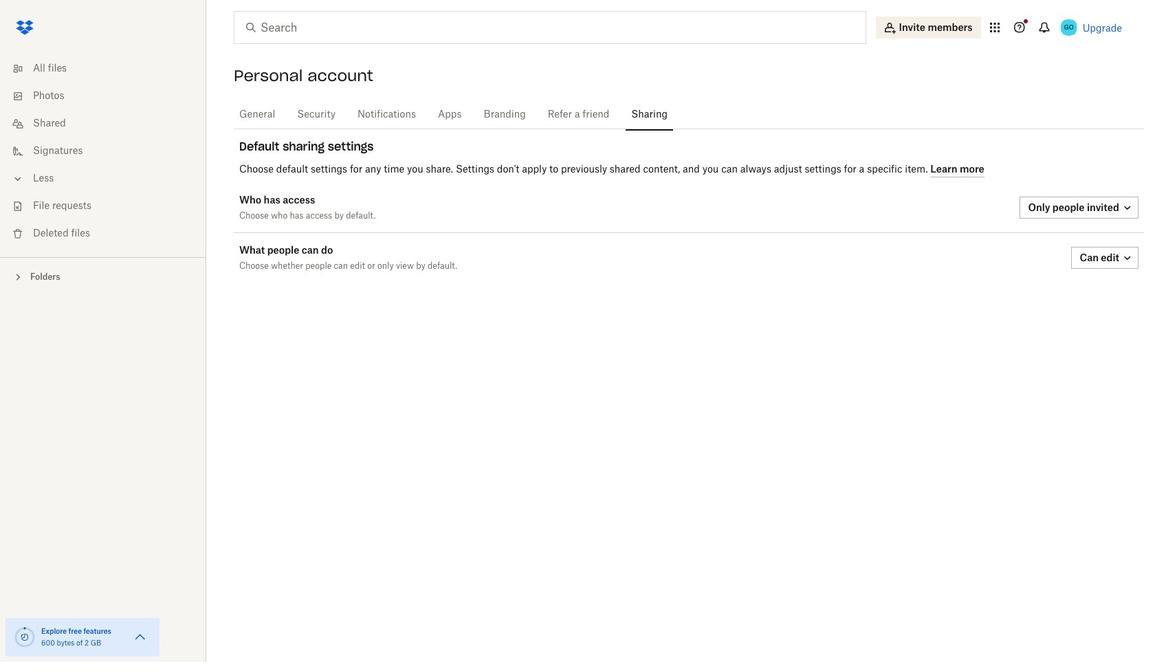 Task type: vqa. For each thing, say whether or not it's contained in the screenshot.
LIST at left top
yes



Task type: describe. For each thing, give the bounding box(es) containing it.
Search text field
[[261, 19, 838, 36]]



Task type: locate. For each thing, give the bounding box(es) containing it.
quota usage progress bar
[[14, 626, 36, 648]]

dropbox image
[[11, 14, 39, 41]]

quota usage image
[[14, 626, 36, 648]]

tab list
[[234, 96, 1144, 131]]

list
[[0, 47, 206, 257]]

less image
[[11, 172, 25, 186]]



